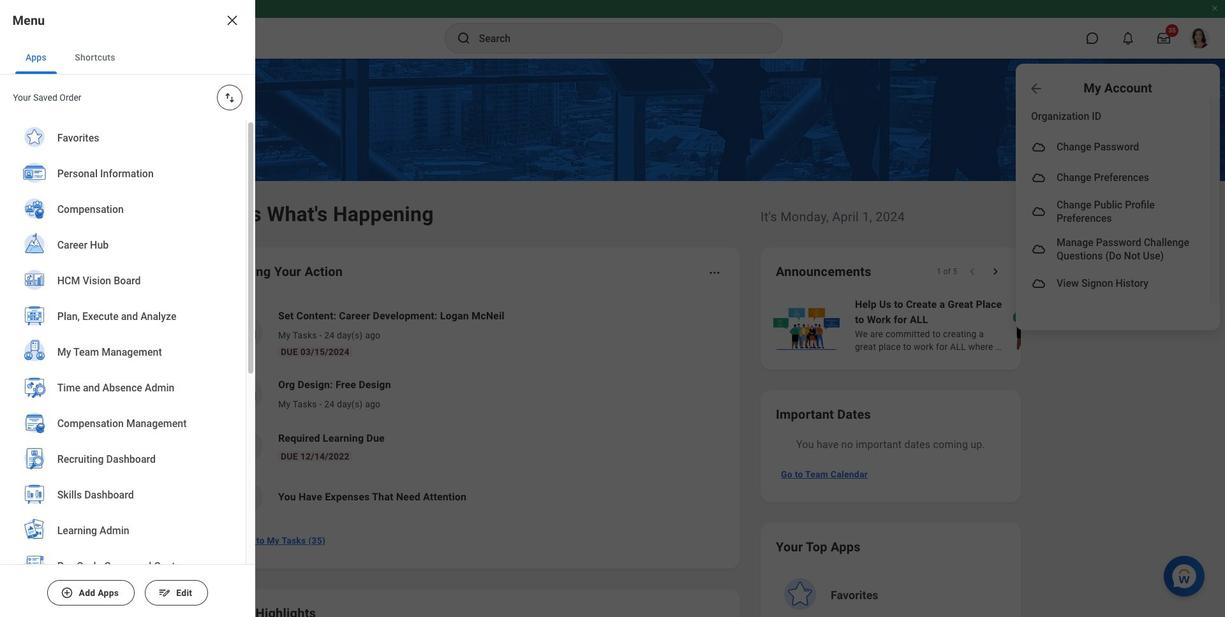 Task type: locate. For each thing, give the bounding box(es) containing it.
inbox image
[[238, 324, 257, 343], [238, 385, 257, 404]]

avatar image for 3rd menu item from the bottom
[[1031, 205, 1047, 220]]

3 avatar image from the top
[[1031, 205, 1047, 220]]

menu item
[[1016, 132, 1211, 163], [1016, 163, 1211, 193], [1016, 193, 1211, 231], [1016, 231, 1211, 269], [1016, 269, 1211, 299]]

tab list
[[0, 41, 255, 75]]

menu
[[1016, 98, 1220, 303]]

avatar image
[[1031, 140, 1047, 155], [1031, 170, 1047, 186], [1031, 205, 1047, 220], [1031, 242, 1047, 257], [1031, 276, 1047, 292]]

avatar image for second menu item
[[1031, 170, 1047, 186]]

list
[[0, 121, 246, 618], [771, 296, 1225, 355], [220, 299, 725, 523]]

logan mcneil image
[[1190, 28, 1210, 49]]

1 vertical spatial inbox image
[[238, 385, 257, 404]]

1 avatar image from the top
[[1031, 140, 1047, 155]]

4 avatar image from the top
[[1031, 242, 1047, 257]]

5 avatar image from the top
[[1031, 276, 1047, 292]]

2 avatar image from the top
[[1031, 170, 1047, 186]]

5 menu item from the top
[[1016, 269, 1211, 299]]

avatar image for first menu item from the bottom
[[1031, 276, 1047, 292]]

list inside the global navigation dialog
[[0, 121, 246, 618]]

main content
[[0, 59, 1225, 618]]

2 menu item from the top
[[1016, 163, 1211, 193]]

global navigation dialog
[[0, 0, 255, 618]]

1 menu item from the top
[[1016, 132, 1211, 163]]

0 vertical spatial inbox image
[[238, 324, 257, 343]]

status
[[937, 267, 957, 277]]

banner
[[0, 0, 1225, 331]]

chevron left small image
[[966, 266, 979, 278]]



Task type: describe. For each thing, give the bounding box(es) containing it.
2 inbox image from the top
[[238, 385, 257, 404]]

4 menu item from the top
[[1016, 231, 1211, 269]]

x image
[[225, 13, 240, 28]]

3 menu item from the top
[[1016, 193, 1211, 231]]

notifications large image
[[1122, 32, 1135, 45]]

close environment banner image
[[1211, 4, 1219, 12]]

inbox large image
[[1158, 32, 1171, 45]]

1 inbox image from the top
[[238, 324, 257, 343]]

avatar image for 1st menu item from the top of the page
[[1031, 140, 1047, 155]]

search image
[[456, 31, 471, 46]]

plus circle image
[[61, 587, 73, 600]]

book open image
[[238, 437, 257, 456]]

avatar image for second menu item from the bottom
[[1031, 242, 1047, 257]]

dashboard expenses image
[[238, 488, 257, 507]]

text edit image
[[158, 587, 171, 600]]

sort image
[[223, 91, 236, 104]]

back image
[[1029, 81, 1044, 96]]

chevron right small image
[[989, 266, 1002, 278]]



Task type: vqa. For each thing, say whether or not it's contained in the screenshot.
"NBOX" image
no



